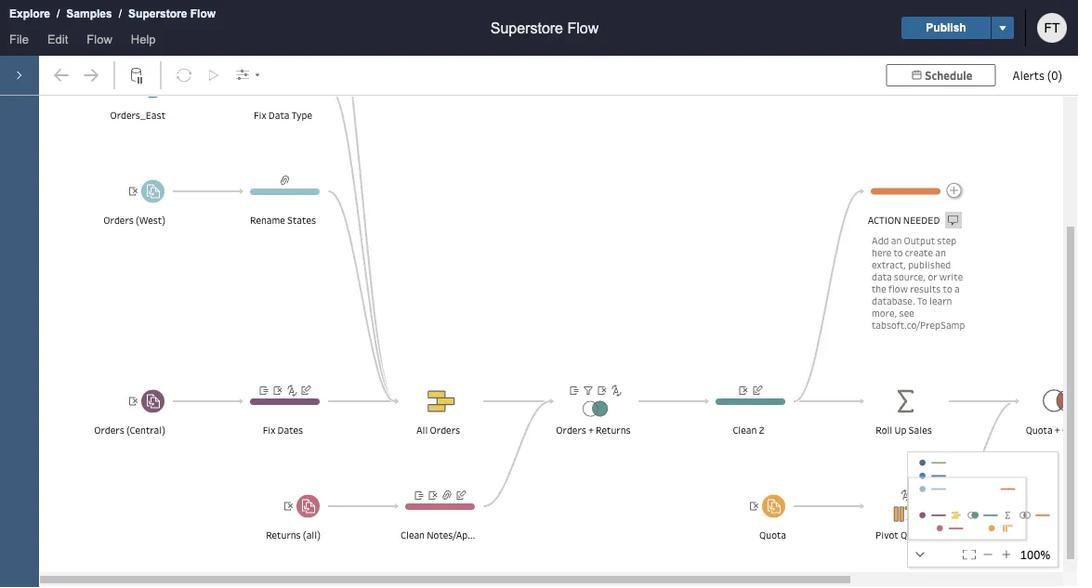 Task type: describe. For each thing, give the bounding box(es) containing it.
a
[[955, 282, 960, 295]]

explore
[[9, 7, 50, 20]]

roll
[[876, 424, 893, 437]]

here
[[872, 246, 892, 259]]

superstore flow link
[[127, 5, 217, 23]]

orders + returns
[[556, 424, 631, 437]]

0 horizontal spatial to
[[894, 246, 903, 259]]

up
[[895, 424, 907, 437]]

orders (west)
[[104, 214, 165, 227]]

action
[[868, 214, 901, 227]]

step
[[937, 234, 957, 247]]

(central)
[[126, 424, 165, 437]]

ft
[[1044, 20, 1060, 35]]

edit
[[47, 32, 68, 46]]

quota for quota + ord
[[1026, 424, 1053, 437]]

samples
[[66, 7, 112, 20]]

pivot quotas
[[876, 529, 932, 542]]

orders (central)
[[94, 424, 165, 437]]

extract,
[[872, 258, 906, 271]]

more,
[[872, 306, 897, 319]]

states
[[287, 214, 316, 227]]

1 horizontal spatial to
[[943, 282, 953, 295]]

schedule button
[[886, 64, 996, 86]]

write
[[940, 270, 963, 283]]

orders_east
[[110, 109, 165, 122]]

2
[[759, 424, 765, 437]]

fix dates
[[263, 424, 303, 437]]

1 horizontal spatial returns
[[596, 424, 631, 437]]

file button
[[0, 28, 38, 56]]

quotas
[[901, 529, 932, 542]]

explore / samples / superstore flow
[[9, 7, 216, 20]]

ft button
[[1037, 13, 1067, 43]]

clean for clean notes/approver
[[401, 529, 425, 542]]

orders for orders (central)
[[94, 424, 124, 437]]

sales
[[909, 424, 932, 437]]

action needed
[[868, 214, 940, 227]]

publish button
[[902, 17, 991, 39]]

fix for fix dates
[[263, 424, 276, 437]]

alerts
[[1013, 67, 1045, 83]]

quota + ord
[[1026, 424, 1078, 437]]

(all)
[[303, 529, 321, 542]]

1 horizontal spatial superstore
[[491, 20, 563, 36]]

flow
[[889, 282, 908, 295]]

create
[[905, 246, 933, 259]]

rename states
[[250, 214, 316, 227]]

samples link
[[65, 5, 113, 23]]

1 horizontal spatial an
[[935, 246, 946, 259]]

results
[[910, 282, 941, 295]]

file
[[9, 32, 29, 46]]

clean notes/approver
[[401, 529, 497, 542]]

dates
[[278, 424, 303, 437]]

0 horizontal spatial returns
[[266, 529, 301, 542]]

data
[[268, 109, 290, 122]]

help button
[[122, 28, 165, 56]]

notes/approver
[[427, 529, 497, 542]]

fix data type
[[254, 109, 312, 122]]

superstore flow
[[491, 20, 599, 36]]

add an output step here to create an extract, published data source, or write the flow results to a database. to learn more, see tabsoft.co/prepsamp
[[872, 234, 965, 331]]



Task type: vqa. For each thing, say whether or not it's contained in the screenshot.
Returns
yes



Task type: locate. For each thing, give the bounding box(es) containing it.
1 horizontal spatial +
[[1055, 424, 1060, 437]]

quota
[[1026, 424, 1053, 437], [759, 529, 786, 542]]

clean for clean 2
[[733, 424, 757, 437]]

/
[[57, 7, 60, 20], [119, 7, 122, 20]]

1 horizontal spatial quota
[[1026, 424, 1053, 437]]

an
[[891, 234, 902, 247], [935, 246, 946, 259]]

an right the add
[[891, 234, 902, 247]]

flow inside popup button
[[87, 32, 112, 46]]

0 vertical spatial clean
[[733, 424, 757, 437]]

all orders
[[416, 424, 460, 437]]

flow button
[[77, 28, 122, 56]]

schedule
[[925, 68, 973, 83]]

1 vertical spatial fix
[[263, 424, 276, 437]]

explore link
[[8, 5, 51, 23]]

returns (all)
[[266, 529, 321, 542]]

see
[[899, 306, 915, 319]]

1 / from the left
[[57, 7, 60, 20]]

0 vertical spatial quota
[[1026, 424, 1053, 437]]

rename
[[250, 214, 285, 227]]

(west)
[[136, 214, 165, 227]]

all
[[416, 424, 428, 437]]

+ for orders
[[588, 424, 594, 437]]

tabsoft.co/prepsamp
[[872, 318, 965, 331]]

1 vertical spatial clean
[[401, 529, 425, 542]]

edit button
[[38, 28, 77, 56]]

fix left data
[[254, 109, 266, 122]]

1 vertical spatial to
[[943, 282, 953, 295]]

0 horizontal spatial an
[[891, 234, 902, 247]]

clean 2
[[733, 424, 765, 437]]

1 + from the left
[[588, 424, 594, 437]]

needed
[[903, 214, 940, 227]]

0 horizontal spatial clean
[[401, 529, 425, 542]]

alerts (0)
[[1013, 67, 1063, 83]]

0 horizontal spatial quota
[[759, 529, 786, 542]]

orders for orders (west)
[[104, 214, 134, 227]]

help
[[131, 32, 156, 46]]

the
[[872, 282, 887, 295]]

publish
[[926, 21, 966, 34]]

published
[[908, 258, 951, 271]]

0 vertical spatial to
[[894, 246, 903, 259]]

fix left dates
[[263, 424, 276, 437]]

roll up sales
[[876, 424, 932, 437]]

clean left notes/approver
[[401, 529, 425, 542]]

orders for orders + returns
[[556, 424, 586, 437]]

to right 'here'
[[894, 246, 903, 259]]

/ right samples
[[119, 7, 122, 20]]

0 vertical spatial returns
[[596, 424, 631, 437]]

2 / from the left
[[119, 7, 122, 20]]

(0)
[[1047, 67, 1063, 83]]

/ up edit
[[57, 7, 60, 20]]

to
[[894, 246, 903, 259], [943, 282, 953, 295]]

an right create
[[935, 246, 946, 259]]

fix
[[254, 109, 266, 122], [263, 424, 276, 437]]

output
[[904, 234, 935, 247]]

or
[[928, 270, 938, 283]]

0 horizontal spatial +
[[588, 424, 594, 437]]

1 horizontal spatial clean
[[733, 424, 757, 437]]

source,
[[894, 270, 926, 283]]

2 + from the left
[[1055, 424, 1060, 437]]

+ for quota
[[1055, 424, 1060, 437]]

ord
[[1062, 424, 1078, 437]]

2 horizontal spatial flow
[[567, 20, 599, 36]]

+
[[588, 424, 594, 437], [1055, 424, 1060, 437]]

1 vertical spatial quota
[[759, 529, 786, 542]]

returns
[[596, 424, 631, 437], [266, 529, 301, 542]]

clean
[[733, 424, 757, 437], [401, 529, 425, 542]]

to left a
[[943, 282, 953, 295]]

flow
[[190, 7, 216, 20], [567, 20, 599, 36], [87, 32, 112, 46]]

0 horizontal spatial /
[[57, 7, 60, 20]]

orders
[[104, 214, 134, 227], [94, 424, 124, 437], [430, 424, 460, 437], [556, 424, 586, 437]]

1 horizontal spatial /
[[119, 7, 122, 20]]

0 horizontal spatial superstore
[[128, 7, 187, 20]]

pivot
[[876, 529, 899, 542]]

superstore
[[128, 7, 187, 20], [491, 20, 563, 36]]

to
[[918, 294, 928, 307]]

clean left 2 at bottom right
[[733, 424, 757, 437]]

1 vertical spatial returns
[[266, 529, 301, 542]]

learn
[[930, 294, 952, 307]]

data
[[872, 270, 892, 283]]

database.
[[872, 294, 916, 307]]

quota for quota
[[759, 529, 786, 542]]

0 vertical spatial fix
[[254, 109, 266, 122]]

1 horizontal spatial flow
[[190, 7, 216, 20]]

0 horizontal spatial flow
[[87, 32, 112, 46]]

type
[[292, 109, 312, 122]]

fix for fix data type
[[254, 109, 266, 122]]

add
[[872, 234, 889, 247]]



